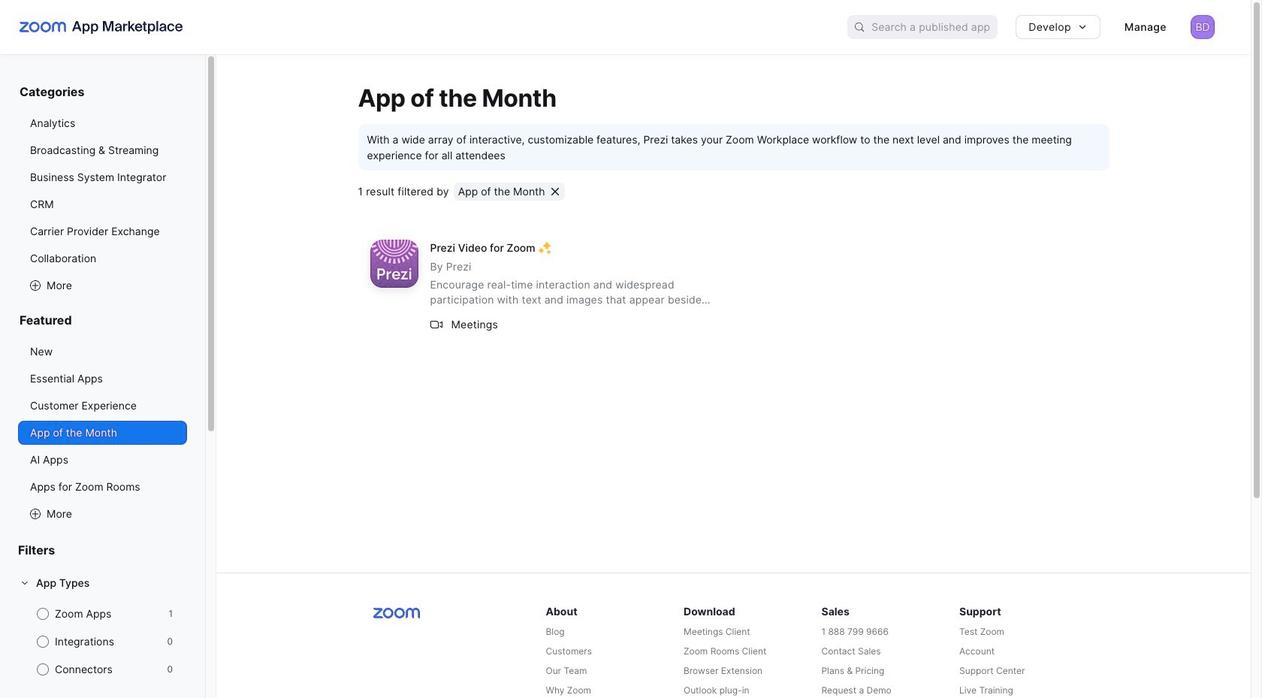 Task type: locate. For each thing, give the bounding box(es) containing it.
current user is barb dwyer element
[[1191, 15, 1215, 39]]

search a published app element
[[848, 15, 998, 39]]

banner
[[0, 0, 1251, 54]]



Task type: describe. For each thing, give the bounding box(es) containing it.
Search text field
[[872, 16, 998, 38]]



